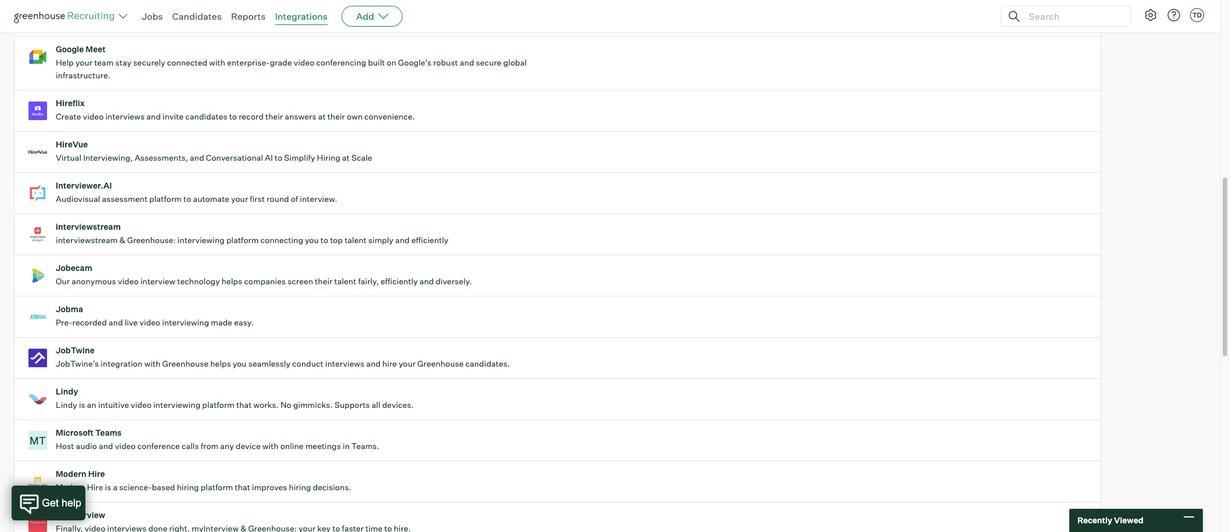 Task type: vqa. For each thing, say whether or not it's contained in the screenshot.
live within the JOBMA PRE-RECORDED AND LIVE VIDEO INTERVIEWING MADE EASY.
yes



Task type: locate. For each thing, give the bounding box(es) containing it.
at
[[318, 112, 326, 122], [342, 153, 350, 163]]

and right simply
[[395, 235, 410, 245]]

0 vertical spatial lindy
[[56, 387, 78, 397]]

1 vertical spatial is
[[79, 400, 85, 410]]

you inside "interviewstream interviewstream & greenhouse: interviewing platform connecting you to top talent simply and efficiently"
[[305, 235, 319, 245]]

0 horizontal spatial live
[[125, 318, 138, 328]]

hirevue
[[56, 140, 88, 149]]

audiovisual
[[56, 194, 100, 204]]

and inside evidenced evidenced is an all-in-one interview experience with video calling, question templates, live timing and quick access bookmarks.
[[425, 16, 439, 26]]

0 horizontal spatial greenhouse
[[162, 359, 209, 369]]

hiring right "based"
[[177, 483, 199, 493]]

platform down from
[[201, 483, 233, 493]]

an left all-
[[106, 16, 115, 26]]

simplify
[[284, 153, 315, 163]]

0 horizontal spatial is
[[79, 400, 85, 410]]

interview up jobma pre-recorded and live video interviewing made easy.
[[140, 277, 175, 287]]

video inside google meet help your team stay securely connected with enterprise-grade video conferencing built on google's robust and secure global infrastructure.
[[294, 58, 315, 67]]

lindy down jobtwine's
[[56, 387, 78, 397]]

you left top at the top of the page
[[305, 235, 319, 245]]

virtual
[[56, 153, 81, 163]]

talent
[[345, 235, 367, 245], [334, 277, 356, 287]]

and left "diversely."
[[420, 277, 434, 287]]

interviewing up technology at the bottom
[[178, 235, 225, 245]]

that inside 'modern hire modern hire is a science-based hiring platform that improves hiring decisions.'
[[235, 483, 250, 493]]

gimmicks.
[[293, 400, 333, 410]]

live inside evidenced evidenced is an all-in-one interview experience with video calling, question templates, live timing and quick access bookmarks.
[[384, 16, 397, 26]]

an inside evidenced evidenced is an all-in-one interview experience with video calling, question templates, live timing and quick access bookmarks.
[[106, 16, 115, 26]]

1 vertical spatial an
[[87, 400, 96, 410]]

modern up myinterview
[[56, 483, 85, 493]]

0 vertical spatial efficiently
[[411, 235, 449, 245]]

interview.
[[300, 194, 337, 204]]

1 vertical spatial interview
[[140, 277, 175, 287]]

to left automate
[[183, 194, 191, 204]]

access
[[464, 16, 490, 26]]

video down teams
[[115, 442, 136, 451]]

and inside jobtwine jobtwine's integration with greenhouse helps you seamlessly conduct interviews and hire your greenhouse candidates.
[[366, 359, 381, 369]]

1 horizontal spatial your
[[231, 194, 248, 204]]

mt
[[30, 435, 46, 447]]

an inside lindy lindy is an intuitive video interviewing platform that works. no gimmicks. supports all devices.
[[87, 400, 96, 410]]

simply
[[368, 235, 394, 245]]

2 vertical spatial is
[[105, 483, 111, 493]]

greenhouse left candidates.
[[417, 359, 464, 369]]

your
[[75, 58, 92, 67], [231, 194, 248, 204], [399, 359, 416, 369]]

with right connected
[[209, 58, 225, 67]]

Search text field
[[1026, 8, 1120, 25]]

interviewing up calls
[[153, 400, 200, 410]]

interviewstream up jobecam
[[56, 235, 118, 245]]

interviews up interviewing,
[[105, 112, 145, 122]]

0 horizontal spatial an
[[87, 400, 96, 410]]

that left "works."
[[236, 400, 252, 410]]

with inside jobtwine jobtwine's integration with greenhouse helps you seamlessly conduct interviews and hire your greenhouse candidates.
[[144, 359, 161, 369]]

interview
[[156, 16, 191, 26], [140, 277, 175, 287]]

invite
[[163, 112, 184, 122]]

1 greenhouse from the left
[[162, 359, 209, 369]]

intuitive
[[98, 400, 129, 410]]

seamlessly
[[248, 359, 290, 369]]

video inside evidenced evidenced is an all-in-one interview experience with video calling, question templates, live timing and quick access bookmarks.
[[254, 16, 275, 26]]

hiring right improves
[[289, 483, 311, 493]]

efficiently right fairly,
[[381, 277, 418, 287]]

interviews right conduct
[[325, 359, 364, 369]]

anonymous
[[72, 277, 116, 287]]

1 vertical spatial evidenced
[[56, 16, 96, 26]]

and right robust
[[460, 58, 474, 67]]

1 vertical spatial you
[[233, 359, 247, 369]]

hiring
[[177, 483, 199, 493], [289, 483, 311, 493]]

an
[[106, 16, 115, 26], [87, 400, 96, 410]]

interviews
[[105, 112, 145, 122], [325, 359, 364, 369]]

0 vertical spatial modern
[[56, 469, 86, 479]]

connected
[[167, 58, 207, 67]]

1 horizontal spatial is
[[98, 16, 104, 26]]

experience
[[193, 16, 235, 26]]

platform inside "interviewstream interviewstream & greenhouse: interviewing platform connecting you to top talent simply and efficiently"
[[226, 235, 259, 245]]

modern down host
[[56, 469, 86, 479]]

platform right assessment at the left top of the page
[[149, 194, 182, 204]]

assessment
[[102, 194, 148, 204]]

evidenced
[[56, 3, 97, 13], [56, 16, 96, 26]]

live left timing
[[384, 16, 397, 26]]

helps left companies
[[222, 277, 242, 287]]

ai
[[265, 153, 273, 163]]

0 vertical spatial live
[[384, 16, 397, 26]]

1 vertical spatial that
[[235, 483, 250, 493]]

greenhouse down jobma pre-recorded and live video interviewing made easy.
[[162, 359, 209, 369]]

platform left connecting
[[226, 235, 259, 245]]

is inside lindy lindy is an intuitive video interviewing platform that works. no gimmicks. supports all devices.
[[79, 400, 85, 410]]

0 vertical spatial hire
[[88, 469, 105, 479]]

platform up microsoft teams host audio and video conference calls from any device with online meetings in teams. on the left bottom of page
[[202, 400, 235, 410]]

hiring
[[317, 153, 340, 163]]

efficiently inside "interviewstream interviewstream & greenhouse: interviewing platform connecting you to top talent simply and efficiently"
[[411, 235, 449, 245]]

2 horizontal spatial your
[[399, 359, 416, 369]]

hire left a
[[87, 483, 103, 493]]

2 greenhouse from the left
[[417, 359, 464, 369]]

0 vertical spatial interview
[[156, 16, 191, 26]]

jobtwine jobtwine's integration with greenhouse helps you seamlessly conduct interviews and hire your greenhouse candidates.
[[56, 346, 510, 369]]

1 horizontal spatial you
[[305, 235, 319, 245]]

0 vertical spatial that
[[236, 400, 252, 410]]

calling,
[[277, 16, 304, 26]]

is inside evidenced evidenced is an all-in-one interview experience with video calling, question templates, live timing and quick access bookmarks.
[[98, 16, 104, 26]]

quick
[[441, 16, 462, 26]]

with right integration
[[144, 359, 161, 369]]

talent inside jobecam our anonymous video interview technology helps companies screen their talent fairly, efficiently and diversely.
[[334, 277, 356, 287]]

2 vertical spatial interviewing
[[153, 400, 200, 410]]

0 vertical spatial is
[[98, 16, 104, 26]]

2 horizontal spatial is
[[105, 483, 111, 493]]

timing
[[399, 16, 423, 26]]

helps
[[222, 277, 242, 287], [210, 359, 231, 369]]

helps inside jobecam our anonymous video interview technology helps companies screen their talent fairly, efficiently and diversely.
[[222, 277, 242, 287]]

0 vertical spatial evidenced
[[56, 3, 97, 13]]

0 vertical spatial your
[[75, 58, 92, 67]]

0 horizontal spatial hiring
[[177, 483, 199, 493]]

to left record
[[229, 112, 237, 122]]

1 horizontal spatial hiring
[[289, 483, 311, 493]]

1 vertical spatial your
[[231, 194, 248, 204]]

is up microsoft
[[79, 400, 85, 410]]

1 horizontal spatial interviews
[[325, 359, 364, 369]]

talent inside "interviewstream interviewstream & greenhouse: interviewing platform connecting you to top talent simply and efficiently"
[[345, 235, 367, 245]]

1 horizontal spatial an
[[106, 16, 115, 26]]

at right answers
[[318, 112, 326, 122]]

their
[[265, 112, 283, 122], [327, 112, 345, 122], [315, 277, 333, 287]]

2 interviewstream from the top
[[56, 235, 118, 245]]

1 vertical spatial interviewing
[[162, 318, 209, 328]]

online
[[280, 442, 304, 451]]

interviews inside jobtwine jobtwine's integration with greenhouse helps you seamlessly conduct interviews and hire your greenhouse candidates.
[[325, 359, 364, 369]]

your up infrastructure.
[[75, 58, 92, 67]]

efficiently up "diversely."
[[411, 235, 449, 245]]

helps up lindy lindy is an intuitive video interviewing platform that works. no gimmicks. supports all devices.
[[210, 359, 231, 369]]

configure image
[[1144, 8, 1158, 22]]

1 vertical spatial lindy
[[56, 400, 77, 410]]

hirevue virtual interviewing, assessments, and conversational ai to simplify hiring at scale
[[56, 140, 372, 163]]

1 horizontal spatial at
[[342, 153, 350, 163]]

is left all-
[[98, 16, 104, 26]]

1 horizontal spatial greenhouse
[[417, 359, 464, 369]]

to right ai
[[275, 153, 282, 163]]

interviews inside hireflix create video interviews and invite candidates to record their answers at their own convenience.
[[105, 112, 145, 122]]

you left seamlessly
[[233, 359, 247, 369]]

talent left fairly,
[[334, 277, 356, 287]]

their inside jobecam our anonymous video interview technology helps companies screen their talent fairly, efficiently and diversely.
[[315, 277, 333, 287]]

an left the intuitive
[[87, 400, 96, 410]]

0 vertical spatial interviews
[[105, 112, 145, 122]]

interview right one
[[156, 16, 191, 26]]

with
[[236, 16, 253, 26], [209, 58, 225, 67], [144, 359, 161, 369], [262, 442, 279, 451]]

1 vertical spatial efficiently
[[381, 277, 418, 287]]

and left invite
[[146, 112, 161, 122]]

and right "recorded"
[[109, 318, 123, 328]]

to left top at the top of the page
[[321, 235, 328, 245]]

and left quick
[[425, 16, 439, 26]]

you
[[305, 235, 319, 245], [233, 359, 247, 369]]

one
[[140, 16, 154, 26]]

0 vertical spatial an
[[106, 16, 115, 26]]

live right "recorded"
[[125, 318, 138, 328]]

1 vertical spatial talent
[[334, 277, 356, 287]]

answers
[[285, 112, 316, 122]]

and down teams
[[99, 442, 113, 451]]

live
[[384, 16, 397, 26], [125, 318, 138, 328]]

with right experience
[[236, 16, 253, 26]]

1 vertical spatial helps
[[210, 359, 231, 369]]

1 vertical spatial live
[[125, 318, 138, 328]]

0 horizontal spatial at
[[318, 112, 326, 122]]

assessments,
[[135, 153, 188, 163]]

teams.
[[351, 442, 379, 451]]

talent right top at the top of the page
[[345, 235, 367, 245]]

0 vertical spatial talent
[[345, 235, 367, 245]]

device
[[236, 442, 261, 451]]

0 vertical spatial at
[[318, 112, 326, 122]]

with inside evidenced evidenced is an all-in-one interview experience with video calling, question templates, live timing and quick access bookmarks.
[[236, 16, 253, 26]]

your left first
[[231, 194, 248, 204]]

video right 'anonymous'
[[118, 277, 139, 287]]

their right record
[[265, 112, 283, 122]]

and up interviewer.ai audiovisual assessment platform to automate your first round of interview.
[[190, 153, 204, 163]]

video right the grade
[[294, 58, 315, 67]]

interviewstream down audiovisual
[[56, 222, 121, 232]]

0 horizontal spatial you
[[233, 359, 247, 369]]

0 vertical spatial interviewing
[[178, 235, 225, 245]]

and
[[425, 16, 439, 26], [460, 58, 474, 67], [146, 112, 161, 122], [190, 153, 204, 163], [395, 235, 410, 245], [420, 277, 434, 287], [109, 318, 123, 328], [366, 359, 381, 369], [99, 442, 113, 451]]

your inside google meet help your team stay securely connected with enterprise-grade video conferencing built on google's robust and secure global infrastructure.
[[75, 58, 92, 67]]

teams
[[95, 428, 122, 438]]

their for answers
[[265, 112, 283, 122]]

video inside lindy lindy is an intuitive video interviewing platform that works. no gimmicks. supports all devices.
[[131, 400, 152, 410]]

at left scale
[[342, 153, 350, 163]]

interviewing inside jobma pre-recorded and live video interviewing made easy.
[[162, 318, 209, 328]]

video inside jobecam our anonymous video interview technology helps companies screen their talent fairly, efficiently and diversely.
[[118, 277, 139, 287]]

video
[[254, 16, 275, 26], [294, 58, 315, 67], [83, 112, 104, 122], [118, 277, 139, 287], [140, 318, 160, 328], [131, 400, 152, 410], [115, 442, 136, 451]]

video right create
[[83, 112, 104, 122]]

automate
[[193, 194, 229, 204]]

interviewing left "made" on the bottom
[[162, 318, 209, 328]]

their for talent
[[315, 277, 333, 287]]

at inside hirevue virtual interviewing, assessments, and conversational ai to simplify hiring at scale
[[342, 153, 350, 163]]

1 vertical spatial interviews
[[325, 359, 364, 369]]

hire down audio
[[88, 469, 105, 479]]

and inside hireflix create video interviews and invite candidates to record their answers at their own convenience.
[[146, 112, 161, 122]]

1 interviewstream from the top
[[56, 222, 121, 232]]

0 vertical spatial helps
[[222, 277, 242, 287]]

devices.
[[382, 400, 414, 410]]

candidates.
[[465, 359, 510, 369]]

recently
[[1078, 516, 1112, 526]]

video inside hireflix create video interviews and invite candidates to record their answers at their own convenience.
[[83, 112, 104, 122]]

is left a
[[105, 483, 111, 493]]

1 vertical spatial interviewstream
[[56, 235, 118, 245]]

calls
[[182, 442, 199, 451]]

1 vertical spatial at
[[342, 153, 350, 163]]

that left improves
[[235, 483, 250, 493]]

meet
[[86, 44, 106, 54]]

all
[[372, 400, 380, 410]]

2 vertical spatial your
[[399, 359, 416, 369]]

and left hire
[[366, 359, 381, 369]]

video right the intuitive
[[131, 400, 152, 410]]

hire
[[88, 469, 105, 479], [87, 483, 103, 493]]

0 horizontal spatial interviews
[[105, 112, 145, 122]]

video up integration
[[140, 318, 160, 328]]

integrations link
[[275, 10, 328, 22]]

and inside jobma pre-recorded and live video interviewing made easy.
[[109, 318, 123, 328]]

td button
[[1188, 6, 1207, 24]]

1 evidenced from the top
[[56, 3, 97, 13]]

video left calling,
[[254, 16, 275, 26]]

0 horizontal spatial your
[[75, 58, 92, 67]]

0 vertical spatial interviewstream
[[56, 222, 121, 232]]

candidates
[[172, 10, 222, 22]]

and inside google meet help your team stay securely connected with enterprise-grade video conferencing built on google's robust and secure global infrastructure.
[[460, 58, 474, 67]]

1 vertical spatial modern
[[56, 483, 85, 493]]

0 vertical spatial you
[[305, 235, 319, 245]]

interviewing for made
[[162, 318, 209, 328]]

platform
[[149, 194, 182, 204], [226, 235, 259, 245], [202, 400, 235, 410], [201, 483, 233, 493]]

jobtwine
[[56, 346, 95, 356]]

1 horizontal spatial live
[[384, 16, 397, 26]]

pre-
[[56, 318, 72, 328]]

lindy up microsoft
[[56, 400, 77, 410]]

modern
[[56, 469, 86, 479], [56, 483, 85, 493]]

their right screen
[[315, 277, 333, 287]]

efficiently
[[411, 235, 449, 245], [381, 277, 418, 287]]

live inside jobma pre-recorded and live video interviewing made easy.
[[125, 318, 138, 328]]

efficiently inside jobecam our anonymous video interview technology helps companies screen their talent fairly, efficiently and diversely.
[[381, 277, 418, 287]]

with left online
[[262, 442, 279, 451]]

lindy
[[56, 387, 78, 397], [56, 400, 77, 410]]

your right hire
[[399, 359, 416, 369]]

microsoft teams host audio and video conference calls from any device with online meetings in teams.
[[56, 428, 379, 451]]

convenience.
[[364, 112, 415, 122]]

google
[[56, 44, 84, 54]]

your inside jobtwine jobtwine's integration with greenhouse helps you seamlessly conduct interviews and hire your greenhouse candidates.
[[399, 359, 416, 369]]

interviewing inside lindy lindy is an intuitive video interviewing platform that works. no gimmicks. supports all devices.
[[153, 400, 200, 410]]

platform inside interviewer.ai audiovisual assessment platform to automate your first round of interview.
[[149, 194, 182, 204]]

1 lindy from the top
[[56, 387, 78, 397]]



Task type: describe. For each thing, give the bounding box(es) containing it.
with inside microsoft teams host audio and video conference calls from any device with online meetings in teams.
[[262, 442, 279, 451]]

td button
[[1190, 8, 1204, 22]]

securely
[[133, 58, 165, 67]]

add button
[[342, 6, 403, 27]]

conferencing
[[316, 58, 366, 67]]

meetings
[[305, 442, 341, 451]]

lindy lindy is an intuitive video interviewing platform that works. no gimmicks. supports all devices.
[[56, 387, 414, 410]]

their left own
[[327, 112, 345, 122]]

audio
[[76, 442, 97, 451]]

2 modern from the top
[[56, 483, 85, 493]]

conversational
[[206, 153, 263, 163]]

on
[[387, 58, 396, 67]]

supports
[[335, 400, 370, 410]]

easy.
[[234, 318, 254, 328]]

video inside jobma pre-recorded and live video interviewing made easy.
[[140, 318, 160, 328]]

improves
[[252, 483, 287, 493]]

diversely.
[[436, 277, 472, 287]]

to inside hirevue virtual interviewing, assessments, and conversational ai to simplify hiring at scale
[[275, 153, 282, 163]]

interview inside evidenced evidenced is an all-in-one interview experience with video calling, question templates, live timing and quick access bookmarks.
[[156, 16, 191, 26]]

and inside "interviewstream interviewstream & greenhouse: interviewing platform connecting you to top talent simply and efficiently"
[[395, 235, 410, 245]]

is for lindy
[[79, 400, 85, 410]]

hire
[[382, 359, 397, 369]]

recorded
[[72, 318, 107, 328]]

our
[[56, 277, 70, 287]]

and inside hirevue virtual interviewing, assessments, and conversational ai to simplify hiring at scale
[[190, 153, 204, 163]]

help
[[56, 58, 74, 67]]

google's
[[398, 58, 431, 67]]

reports
[[231, 10, 266, 22]]

hireflix create video interviews and invite candidates to record their answers at their own convenience.
[[56, 98, 415, 122]]

a
[[113, 483, 117, 493]]

secure
[[476, 58, 502, 67]]

round
[[267, 194, 289, 204]]

1 modern from the top
[[56, 469, 86, 479]]

platform inside 'modern hire modern hire is a science-based hiring platform that improves hiring decisions.'
[[201, 483, 233, 493]]

to inside "interviewstream interviewstream & greenhouse: interviewing platform connecting you to top talent simply and efficiently"
[[321, 235, 328, 245]]

google meet help your team stay securely connected with enterprise-grade video conferencing built on google's robust and secure global infrastructure.
[[56, 44, 527, 80]]

is inside 'modern hire modern hire is a science-based hiring platform that improves hiring decisions.'
[[105, 483, 111, 493]]

talent for simply
[[345, 235, 367, 245]]

recently viewed
[[1078, 516, 1144, 526]]

made
[[211, 318, 232, 328]]

robust
[[433, 58, 458, 67]]

an for all-
[[106, 16, 115, 26]]

companies
[[244, 277, 286, 287]]

scale
[[351, 153, 372, 163]]

jobecam our anonymous video interview technology helps companies screen their talent fairly, efficiently and diversely.
[[56, 263, 472, 287]]

integration
[[101, 359, 143, 369]]

science-
[[119, 483, 152, 493]]

based
[[152, 483, 175, 493]]

and inside microsoft teams host audio and video conference calls from any device with online meetings in teams.
[[99, 442, 113, 451]]

reports link
[[231, 10, 266, 22]]

in-
[[129, 16, 140, 26]]

interviewing,
[[83, 153, 133, 163]]

helps inside jobtwine jobtwine's integration with greenhouse helps you seamlessly conduct interviews and hire your greenhouse candidates.
[[210, 359, 231, 369]]

platform inside lindy lindy is an intuitive video interviewing platform that works. no gimmicks. supports all devices.
[[202, 400, 235, 410]]

2 evidenced from the top
[[56, 16, 96, 26]]

team
[[94, 58, 114, 67]]

viewed
[[1114, 516, 1144, 526]]

infrastructure.
[[56, 70, 110, 80]]

greenhouse recruiting image
[[14, 9, 119, 23]]

conference
[[137, 442, 180, 451]]

integrations
[[275, 10, 328, 22]]

an for intuitive
[[87, 400, 96, 410]]

interviewing for platform
[[153, 400, 200, 410]]

built
[[368, 58, 385, 67]]

jobma pre-recorded and live video interviewing made easy.
[[56, 305, 254, 328]]

you inside jobtwine jobtwine's integration with greenhouse helps you seamlessly conduct interviews and hire your greenhouse candidates.
[[233, 359, 247, 369]]

from
[[201, 442, 218, 451]]

no
[[281, 400, 291, 410]]

2 lindy from the top
[[56, 400, 77, 410]]

and inside jobecam our anonymous video interview technology helps companies screen their talent fairly, efficiently and diversely.
[[420, 277, 434, 287]]

enterprise-
[[227, 58, 270, 67]]

2 hiring from the left
[[289, 483, 311, 493]]

technology
[[177, 277, 220, 287]]

to inside hireflix create video interviews and invite candidates to record their answers at their own convenience.
[[229, 112, 237, 122]]

td
[[1193, 11, 1202, 19]]

myinterview link
[[15, 503, 1101, 533]]

that inside lindy lindy is an intuitive video interviewing platform that works. no gimmicks. supports all devices.
[[236, 400, 252, 410]]

own
[[347, 112, 363, 122]]

of
[[291, 194, 298, 204]]

question
[[306, 16, 339, 26]]

interviewstream interviewstream & greenhouse: interviewing platform connecting you to top talent simply and efficiently
[[56, 222, 449, 245]]

stay
[[115, 58, 131, 67]]

modern hire modern hire is a science-based hiring platform that improves hiring decisions.
[[56, 469, 351, 493]]

your inside interviewer.ai audiovisual assessment platform to automate your first round of interview.
[[231, 194, 248, 204]]

video inside microsoft teams host audio and video conference calls from any device with online meetings in teams.
[[115, 442, 136, 451]]

jobs
[[142, 10, 163, 22]]

fairly,
[[358, 277, 379, 287]]

interviewer.ai audiovisual assessment platform to automate your first round of interview.
[[56, 181, 337, 204]]

with inside google meet help your team stay securely connected with enterprise-grade video conferencing built on google's robust and secure global infrastructure.
[[209, 58, 225, 67]]

interviewing inside "interviewstream interviewstream & greenhouse: interviewing platform connecting you to top talent simply and efficiently"
[[178, 235, 225, 245]]

any
[[220, 442, 234, 451]]

at inside hireflix create video interviews and invite candidates to record their answers at their own convenience.
[[318, 112, 326, 122]]

interviewer.ai
[[56, 181, 112, 191]]

conduct
[[292, 359, 323, 369]]

1 hiring from the left
[[177, 483, 199, 493]]

talent for fairly,
[[334, 277, 356, 287]]

is for evidenced
[[98, 16, 104, 26]]

global
[[503, 58, 527, 67]]

add
[[356, 10, 374, 22]]

interview inside jobecam our anonymous video interview technology helps companies screen their talent fairly, efficiently and diversely.
[[140, 277, 175, 287]]

jobecam
[[56, 263, 92, 273]]

jobma
[[56, 305, 83, 314]]

&
[[119, 235, 125, 245]]

evidenced evidenced is an all-in-one interview experience with video calling, question templates, live timing and quick access bookmarks.
[[56, 3, 537, 26]]

hireflix
[[56, 98, 85, 108]]

first
[[250, 194, 265, 204]]

record
[[239, 112, 264, 122]]

works.
[[253, 400, 279, 410]]

greenhouse:
[[127, 235, 176, 245]]

1 vertical spatial hire
[[87, 483, 103, 493]]

screen
[[288, 277, 313, 287]]

myinterview
[[56, 511, 105, 521]]

candidates link
[[172, 10, 222, 22]]

grade
[[270, 58, 292, 67]]

to inside interviewer.ai audiovisual assessment platform to automate your first round of interview.
[[183, 194, 191, 204]]



